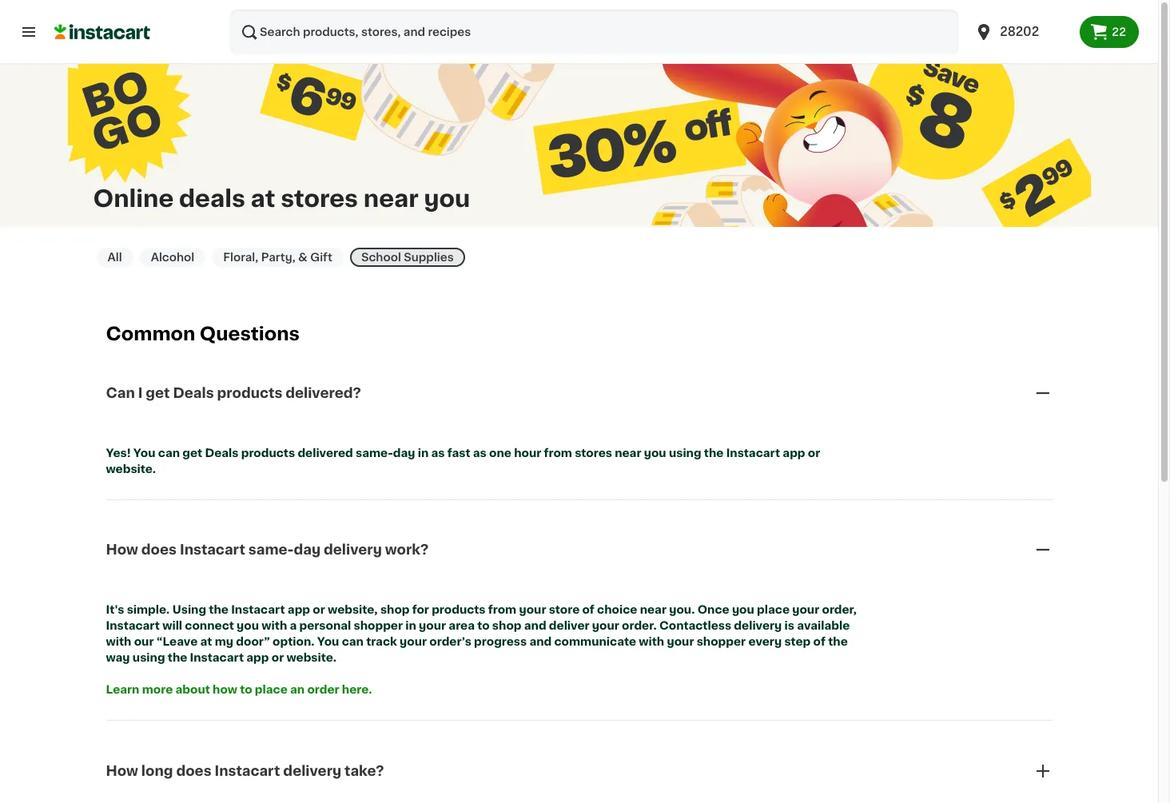 Task type: vqa. For each thing, say whether or not it's contained in the screenshot.
1st the '4:10pm' from the top of the page
no



Task type: describe. For each thing, give the bounding box(es) containing it.
how for how does instacart same-day delivery work?
[[106, 544, 138, 556]]

an
[[290, 684, 305, 695]]

day inside dropdown button
[[294, 544, 321, 556]]

party,
[[261, 252, 295, 263]]

deals
[[179, 187, 245, 210]]

school
[[361, 252, 401, 263]]

floral,
[[223, 252, 258, 263]]

delivery inside 'it's simple. using the instacart app or website, shop for products from your store of choice near you. once you place your order, instacart will connect you with a personal shopper in your area to shop and deliver your order. contactless delivery is available with our "leave at my door" option. you can track your order's progress and communicate with your shopper every step of the way using the instacart app or website.'
[[734, 620, 782, 631]]

using
[[172, 604, 206, 615]]

get inside yes! you can get deals products delivered same-day in as fast as one hour from stores near you using the instacart app or website.
[[182, 447, 202, 458]]

floral, party, & gift link
[[212, 248, 344, 267]]

2 28202 button from the left
[[975, 10, 1070, 54]]

questions
[[200, 325, 300, 343]]

long
[[141, 765, 173, 777]]

how does instacart same-day delivery work?
[[106, 544, 429, 556]]

learn
[[106, 684, 139, 695]]

will
[[162, 620, 182, 631]]

2 vertical spatial delivery
[[283, 765, 341, 777]]

step
[[784, 636, 811, 647]]

way
[[106, 652, 130, 663]]

once
[[697, 604, 729, 615]]

order,
[[822, 604, 857, 615]]

area
[[449, 620, 475, 631]]

"leave
[[156, 636, 198, 647]]

2 as from the left
[[473, 447, 487, 458]]

your up communicate
[[592, 620, 619, 631]]

my
[[215, 636, 233, 647]]

0 horizontal spatial or
[[272, 652, 284, 663]]

or inside yes! you can get deals products delivered same-day in as fast as one hour from stores near you using the instacart app or website.
[[808, 447, 820, 458]]

your down the contactless
[[667, 636, 694, 647]]

1 horizontal spatial shop
[[492, 620, 522, 631]]

1 horizontal spatial or
[[313, 604, 325, 615]]

connect
[[185, 620, 234, 631]]

floral, party, & gift
[[223, 252, 332, 263]]

how long does instacart delivery take? button
[[106, 742, 1052, 800]]

deliver
[[549, 620, 590, 631]]

app inside yes! you can get deals products delivered same-day in as fast as one hour from stores near you using the instacart app or website.
[[783, 447, 805, 458]]

to inside 'it's simple. using the instacart app or website, shop for products from your store of choice near you. once you place your order, instacart will connect you with a personal shopper in your area to shop and deliver your order. contactless delivery is available with our "leave at my door" option. you can track your order's progress and communicate with your shopper every step of the way using the instacart app or website.'
[[477, 620, 490, 631]]

can
[[106, 387, 135, 399]]

hour
[[514, 447, 541, 458]]

from inside yes! you can get deals products delivered same-day in as fast as one hour from stores near you using the instacart app or website.
[[544, 447, 572, 458]]

products inside yes! you can get deals products delivered same-day in as fast as one hour from stores near you using the instacart app or website.
[[241, 447, 295, 458]]

using inside yes! you can get deals products delivered same-day in as fast as one hour from stores near you using the instacart app or website.
[[669, 447, 701, 458]]

how does instacart same-day delivery work? button
[[106, 521, 1052, 579]]

1 horizontal spatial app
[[288, 604, 310, 615]]

all
[[108, 252, 122, 263]]

delivered?
[[286, 387, 361, 399]]

learn more about how to place an order here.
[[106, 684, 372, 695]]

school supplies
[[361, 252, 454, 263]]

can i get deals products delivered?
[[106, 387, 361, 399]]

work?
[[385, 544, 429, 556]]

&
[[298, 252, 308, 263]]

it's simple. using the instacart app or website, shop for products from your store of choice near you. once you place your order, instacart will connect you with a personal shopper in your area to shop and deliver your order. contactless delivery is available with our "leave at my door" option. you can track your order's progress and communicate with your shopper every step of the way using the instacart app or website.
[[106, 604, 860, 663]]

0 vertical spatial and
[[524, 620, 546, 631]]

0 horizontal spatial of
[[582, 604, 595, 615]]

0 vertical spatial stores
[[281, 187, 358, 210]]

available
[[797, 620, 850, 631]]

personal
[[299, 620, 351, 631]]

every
[[748, 636, 782, 647]]

0 vertical spatial delivery
[[324, 544, 382, 556]]

track
[[366, 636, 397, 647]]

more
[[142, 684, 173, 695]]

day inside yes! you can get deals products delivered same-day in as fast as one hour from stores near you using the instacart app or website.
[[393, 447, 415, 458]]

option.
[[273, 636, 315, 647]]

1 28202 button from the left
[[965, 10, 1080, 54]]

how
[[213, 684, 237, 695]]

28202
[[1000, 26, 1039, 38]]

website. inside yes! you can get deals products delivered same-day in as fast as one hour from stores near you using the instacart app or website.
[[106, 463, 156, 474]]

simple.
[[127, 604, 170, 615]]

supplies
[[404, 252, 454, 263]]

your down for
[[419, 620, 446, 631]]

choice
[[597, 604, 637, 615]]

store
[[549, 604, 580, 615]]

same- inside yes! you can get deals products delivered same-day in as fast as one hour from stores near you using the instacart app or website.
[[356, 447, 393, 458]]

you inside yes! you can get deals products delivered same-day in as fast as one hour from stores near you using the instacart app or website.
[[644, 447, 666, 458]]



Task type: locate. For each thing, give the bounding box(es) containing it.
at
[[251, 187, 275, 210], [200, 636, 212, 647]]

get right i
[[146, 387, 170, 399]]

1 horizontal spatial with
[[262, 620, 287, 631]]

1 horizontal spatial place
[[757, 604, 790, 615]]

common questions
[[106, 325, 300, 343]]

1 horizontal spatial day
[[393, 447, 415, 458]]

0 vertical spatial does
[[141, 544, 177, 556]]

1 vertical spatial how
[[106, 765, 138, 777]]

0 horizontal spatial can
[[158, 447, 180, 458]]

place
[[757, 604, 790, 615], [255, 684, 288, 695]]

at inside 'it's simple. using the instacart app or website, shop for products from your store of choice near you. once you place your order, instacart will connect you with a personal shopper in your area to shop and deliver your order. contactless delivery is available with our "leave at my door" option. you can track your order's progress and communicate with your shopper every step of the way using the instacart app or website.'
[[200, 636, 212, 647]]

can right yes!
[[158, 447, 180, 458]]

1 vertical spatial can
[[342, 636, 364, 647]]

2 horizontal spatial or
[[808, 447, 820, 458]]

0 vertical spatial from
[[544, 447, 572, 458]]

deals
[[173, 387, 214, 399], [205, 447, 239, 458]]

1 horizontal spatial website.
[[286, 652, 337, 663]]

1 horizontal spatial at
[[251, 187, 275, 210]]

0 vertical spatial you
[[133, 447, 156, 458]]

0 vertical spatial shopper
[[354, 620, 403, 631]]

shopper up track
[[354, 620, 403, 631]]

order's
[[429, 636, 471, 647]]

1 horizontal spatial you
[[317, 636, 339, 647]]

of right store
[[582, 604, 595, 615]]

does inside the how does instacart same-day delivery work? dropdown button
[[141, 544, 177, 556]]

you inside yes! you can get deals products delivered same-day in as fast as one hour from stores near you using the instacart app or website.
[[133, 447, 156, 458]]

1 vertical spatial stores
[[575, 447, 612, 458]]

about
[[175, 684, 210, 695]]

1 vertical spatial shopper
[[697, 636, 746, 647]]

place left an
[[255, 684, 288, 695]]

0 horizontal spatial from
[[488, 604, 516, 615]]

0 vertical spatial get
[[146, 387, 170, 399]]

all link
[[96, 248, 133, 267]]

take?
[[345, 765, 384, 777]]

deals down can i get deals products delivered?
[[205, 447, 239, 458]]

can inside yes! you can get deals products delivered same-day in as fast as one hour from stores near you using the instacart app or website.
[[158, 447, 180, 458]]

0 horizontal spatial website.
[[106, 463, 156, 474]]

website. down option.
[[286, 652, 337, 663]]

0 horizontal spatial in
[[405, 620, 416, 631]]

0 horizontal spatial with
[[106, 636, 131, 647]]

i
[[138, 387, 143, 399]]

you down personal
[[317, 636, 339, 647]]

1 vertical spatial of
[[813, 636, 826, 647]]

it's
[[106, 604, 124, 615]]

how
[[106, 544, 138, 556], [106, 765, 138, 777]]

of
[[582, 604, 595, 615], [813, 636, 826, 647]]

in left fast
[[418, 447, 429, 458]]

gift
[[310, 252, 332, 263]]

online
[[93, 187, 174, 210]]

fast
[[447, 447, 470, 458]]

2 vertical spatial near
[[640, 604, 667, 615]]

shopper down the contactless
[[697, 636, 746, 647]]

with
[[262, 620, 287, 631], [106, 636, 131, 647], [639, 636, 664, 647]]

same- up a
[[248, 544, 294, 556]]

same-
[[356, 447, 393, 458], [248, 544, 294, 556]]

near up order.
[[640, 604, 667, 615]]

28202 button
[[965, 10, 1080, 54], [975, 10, 1070, 54]]

delivery up "every"
[[734, 620, 782, 631]]

0 vertical spatial can
[[158, 447, 180, 458]]

products inside 'it's simple. using the instacart app or website, shop for products from your store of choice near you. once you place your order, instacart will connect you with a personal shopper in your area to shop and deliver your order. contactless delivery is available with our "leave at my door" option. you can track your order's progress and communicate with your shopper every step of the way using the instacart app or website.'
[[432, 604, 486, 615]]

stores down can i get deals products delivered? dropdown button
[[575, 447, 612, 458]]

same- inside dropdown button
[[248, 544, 294, 556]]

1 vertical spatial you
[[317, 636, 339, 647]]

None search field
[[230, 10, 959, 54]]

here.
[[342, 684, 372, 695]]

22 button
[[1080, 16, 1139, 48]]

one
[[489, 447, 511, 458]]

1 vertical spatial day
[[294, 544, 321, 556]]

0 horizontal spatial to
[[240, 684, 252, 695]]

how up it's on the bottom of the page
[[106, 544, 138, 556]]

day left fast
[[393, 447, 415, 458]]

1 horizontal spatial get
[[182, 447, 202, 458]]

using inside 'it's simple. using the instacart app or website, shop for products from your store of choice near you. once you place your order, instacart will connect you with a personal shopper in your area to shop and deliver your order. contactless delivery is available with our "leave at my door" option. you can track your order's progress and communicate with your shopper every step of the way using the instacart app or website.'
[[133, 652, 165, 663]]

products inside dropdown button
[[217, 387, 282, 399]]

progress
[[474, 636, 527, 647]]

0 vertical spatial deals
[[173, 387, 214, 399]]

from up progress
[[488, 604, 516, 615]]

website. inside 'it's simple. using the instacart app or website, shop for products from your store of choice near you. once you place your order, instacart will connect you with a personal shopper in your area to shop and deliver your order. contactless delivery is available with our "leave at my door" option. you can track your order's progress and communicate with your shopper every step of the way using the instacart app or website.'
[[286, 652, 337, 663]]

as
[[431, 447, 445, 458], [473, 447, 487, 458]]

our
[[134, 636, 154, 647]]

0 vertical spatial same-
[[356, 447, 393, 458]]

does up simple.
[[141, 544, 177, 556]]

1 vertical spatial website.
[[286, 652, 337, 663]]

0 horizontal spatial you
[[133, 447, 156, 458]]

common
[[106, 325, 195, 343]]

from
[[544, 447, 572, 458], [488, 604, 516, 615]]

1 horizontal spatial in
[[418, 447, 429, 458]]

0 horizontal spatial app
[[246, 652, 269, 663]]

2 horizontal spatial with
[[639, 636, 664, 647]]

delivered
[[298, 447, 353, 458]]

0 vertical spatial or
[[808, 447, 820, 458]]

shop left for
[[380, 604, 410, 615]]

day up a
[[294, 544, 321, 556]]

alcohol
[[151, 252, 194, 263]]

1 vertical spatial shop
[[492, 620, 522, 631]]

0 horizontal spatial shop
[[380, 604, 410, 615]]

for
[[412, 604, 429, 615]]

instacart
[[726, 447, 780, 458], [180, 544, 245, 556], [231, 604, 285, 615], [106, 620, 160, 631], [190, 652, 244, 663], [215, 765, 280, 777]]

can i get deals products delivered? button
[[106, 364, 1052, 422]]

shop
[[380, 604, 410, 615], [492, 620, 522, 631]]

with up way
[[106, 636, 131, 647]]

1 as from the left
[[431, 447, 445, 458]]

communicate
[[554, 636, 636, 647]]

deals inside yes! you can get deals products delivered same-day in as fast as one hour from stores near you using the instacart app or website.
[[205, 447, 239, 458]]

you right yes!
[[133, 447, 156, 458]]

0 vertical spatial to
[[477, 620, 490, 631]]

0 vertical spatial using
[[669, 447, 701, 458]]

0 vertical spatial app
[[783, 447, 805, 458]]

1 horizontal spatial stores
[[575, 447, 612, 458]]

learn more about how to place an order here. link
[[106, 684, 372, 695]]

at right the deals
[[251, 187, 275, 210]]

can inside 'it's simple. using the instacart app or website, shop for products from your store of choice near you. once you place your order, instacart will connect you with a personal shopper in your area to shop and deliver your order. contactless delivery is available with our "leave at my door" option. you can track your order's progress and communicate with your shopper every step of the way using the instacart app or website.'
[[342, 636, 364, 647]]

get down can i get deals products delivered?
[[182, 447, 202, 458]]

1 vertical spatial place
[[255, 684, 288, 695]]

order
[[307, 684, 339, 695]]

1 vertical spatial using
[[133, 652, 165, 663]]

1 vertical spatial near
[[615, 447, 641, 458]]

in down for
[[405, 620, 416, 631]]

1 vertical spatial delivery
[[734, 620, 782, 631]]

1 vertical spatial and
[[529, 636, 552, 647]]

1 vertical spatial app
[[288, 604, 310, 615]]

alcohol link
[[140, 248, 206, 267]]

from inside 'it's simple. using the instacart app or website, shop for products from your store of choice near you. once you place your order, instacart will connect you with a personal shopper in your area to shop and deliver your order. contactless delivery is available with our "leave at my door" option. you can track your order's progress and communicate with your shopper every step of the way using the instacart app or website.'
[[488, 604, 516, 615]]

shop up progress
[[492, 620, 522, 631]]

delivery left work?
[[324, 544, 382, 556]]

your up is on the right
[[792, 604, 819, 615]]

0 horizontal spatial stores
[[281, 187, 358, 210]]

1 vertical spatial products
[[241, 447, 295, 458]]

from right hour
[[544, 447, 572, 458]]

0 horizontal spatial place
[[255, 684, 288, 695]]

0 horizontal spatial using
[[133, 652, 165, 663]]

as left 'one'
[[473, 447, 487, 458]]

as left fast
[[431, 447, 445, 458]]

you.
[[669, 604, 695, 615]]

1 vertical spatial from
[[488, 604, 516, 615]]

1 vertical spatial does
[[176, 765, 211, 777]]

does
[[141, 544, 177, 556], [176, 765, 211, 777]]

2 horizontal spatial app
[[783, 447, 805, 458]]

with left a
[[262, 620, 287, 631]]

same- right delivered
[[356, 447, 393, 458]]

2 vertical spatial or
[[272, 652, 284, 663]]

products
[[217, 387, 282, 399], [241, 447, 295, 458], [432, 604, 486, 615]]

to
[[477, 620, 490, 631], [240, 684, 252, 695]]

website.
[[106, 463, 156, 474], [286, 652, 337, 663]]

stores inside yes! you can get deals products delivered same-day in as fast as one hour from stores near you using the instacart app or website.
[[575, 447, 612, 458]]

you inside 'it's simple. using the instacart app or website, shop for products from your store of choice near you. once you place your order, instacart will connect you with a personal shopper in your area to shop and deliver your order. contactless delivery is available with our "leave at my door" option. you can track your order's progress and communicate with your shopper every step of the way using the instacart app or website.'
[[317, 636, 339, 647]]

the inside yes! you can get deals products delivered same-day in as fast as one hour from stores near you using the instacart app or website.
[[704, 447, 724, 458]]

2 how from the top
[[106, 765, 138, 777]]

yes! you can get deals products delivered same-day in as fast as one hour from stores near you using the instacart app or website.
[[106, 447, 823, 474]]

22
[[1112, 26, 1126, 38]]

website,
[[328, 604, 378, 615]]

door"
[[236, 636, 270, 647]]

1 horizontal spatial same-
[[356, 447, 393, 458]]

2 vertical spatial app
[[246, 652, 269, 663]]

1 vertical spatial get
[[182, 447, 202, 458]]

how for how long does instacart delivery take?
[[106, 765, 138, 777]]

and left deliver
[[524, 620, 546, 631]]

place up is on the right
[[757, 604, 790, 615]]

near down can i get deals products delivered? dropdown button
[[615, 447, 641, 458]]

0 vertical spatial near
[[364, 187, 419, 210]]

0 vertical spatial products
[[217, 387, 282, 399]]

0 horizontal spatial shopper
[[354, 620, 403, 631]]

1 horizontal spatial of
[[813, 636, 826, 647]]

0 vertical spatial in
[[418, 447, 429, 458]]

1 horizontal spatial from
[[544, 447, 572, 458]]

1 how from the top
[[106, 544, 138, 556]]

in inside 'it's simple. using the instacart app or website, shop for products from your store of choice near you. once you place your order, instacart will connect you with a personal shopper in your area to shop and deliver your order. contactless delivery is available with our "leave at my door" option. you can track your order's progress and communicate with your shopper every step of the way using the instacart app or website.'
[[405, 620, 416, 631]]

shopper
[[354, 620, 403, 631], [697, 636, 746, 647]]

products left delivered
[[241, 447, 295, 458]]

0 horizontal spatial same-
[[248, 544, 294, 556]]

0 horizontal spatial as
[[431, 447, 445, 458]]

can
[[158, 447, 180, 458], [342, 636, 364, 647]]

near inside yes! you can get deals products delivered same-day in as fast as one hour from stores near you using the instacart app or website.
[[615, 447, 641, 458]]

website. down yes!
[[106, 463, 156, 474]]

1 vertical spatial in
[[405, 620, 416, 631]]

0 vertical spatial at
[[251, 187, 275, 210]]

deals inside dropdown button
[[173, 387, 214, 399]]

1 vertical spatial at
[[200, 636, 212, 647]]

1 vertical spatial or
[[313, 604, 325, 615]]

your right track
[[400, 636, 427, 647]]

online deals at stores near you
[[93, 187, 470, 210]]

0 horizontal spatial at
[[200, 636, 212, 647]]

how left long
[[106, 765, 138, 777]]

get inside dropdown button
[[146, 387, 170, 399]]

1 horizontal spatial can
[[342, 636, 364, 647]]

to right how
[[240, 684, 252, 695]]

online deals at stores near you main content
[[0, 0, 1158, 803]]

0 horizontal spatial get
[[146, 387, 170, 399]]

0 vertical spatial website.
[[106, 463, 156, 474]]

with down order.
[[639, 636, 664, 647]]

2 vertical spatial products
[[432, 604, 486, 615]]

1 vertical spatial deals
[[205, 447, 239, 458]]

or
[[808, 447, 820, 458], [313, 604, 325, 615], [272, 652, 284, 663]]

delivery left take? at the left bottom
[[283, 765, 341, 777]]

stores up gift on the top left of page
[[281, 187, 358, 210]]

how inside how long does instacart delivery take? dropdown button
[[106, 765, 138, 777]]

order.
[[622, 620, 657, 631]]

products down questions
[[217, 387, 282, 399]]

app
[[783, 447, 805, 458], [288, 604, 310, 615], [246, 652, 269, 663]]

and down deliver
[[529, 636, 552, 647]]

1 vertical spatial same-
[[248, 544, 294, 556]]

is
[[785, 620, 794, 631]]

a
[[290, 620, 297, 631]]

deals right i
[[173, 387, 214, 399]]

place inside 'it's simple. using the instacart app or website, shop for products from your store of choice near you. once you place your order, instacart will connect you with a personal shopper in your area to shop and deliver your order. contactless delivery is available with our "leave at my door" option. you can track your order's progress and communicate with your shopper every step of the way using the instacart app or website.'
[[757, 604, 790, 615]]

0 vertical spatial of
[[582, 604, 595, 615]]

does inside how long does instacart delivery take? dropdown button
[[176, 765, 211, 777]]

1 vertical spatial to
[[240, 684, 252, 695]]

you
[[424, 187, 470, 210], [644, 447, 666, 458], [732, 604, 754, 615], [237, 620, 259, 631]]

1 horizontal spatial to
[[477, 620, 490, 631]]

in inside yes! you can get deals products delivered same-day in as fast as one hour from stores near you using the instacart app or website.
[[418, 447, 429, 458]]

0 vertical spatial how
[[106, 544, 138, 556]]

1 horizontal spatial as
[[473, 447, 487, 458]]

your left store
[[519, 604, 546, 615]]

to right area
[[477, 620, 490, 631]]

1 horizontal spatial shopper
[[697, 636, 746, 647]]

near inside 'it's simple. using the instacart app or website, shop for products from your store of choice near you. once you place your order, instacart will connect you with a personal shopper in your area to shop and deliver your order. contactless delivery is available with our "leave at my door" option. you can track your order's progress and communicate with your shopper every step of the way using the instacart app or website.'
[[640, 604, 667, 615]]

instacart logo image
[[54, 22, 150, 42]]

how long does instacart delivery take?
[[106, 765, 384, 777]]

of down available
[[813, 636, 826, 647]]

stores
[[281, 187, 358, 210], [575, 447, 612, 458]]

near up school
[[364, 187, 419, 210]]

does right long
[[176, 765, 211, 777]]

school supplies link
[[350, 248, 465, 267]]

you
[[133, 447, 156, 458], [317, 636, 339, 647]]

how inside the how does instacart same-day delivery work? dropdown button
[[106, 544, 138, 556]]

1 horizontal spatial using
[[669, 447, 701, 458]]

0 vertical spatial day
[[393, 447, 415, 458]]

contactless
[[659, 620, 731, 631]]

0 horizontal spatial day
[[294, 544, 321, 556]]

instacart inside yes! you can get deals products delivered same-day in as fast as one hour from stores near you using the instacart app or website.
[[726, 447, 780, 458]]

Search field
[[230, 10, 959, 54]]

0 vertical spatial place
[[757, 604, 790, 615]]

can left track
[[342, 636, 364, 647]]

0 vertical spatial shop
[[380, 604, 410, 615]]

yes!
[[106, 447, 131, 458]]

products up area
[[432, 604, 486, 615]]

at down connect
[[200, 636, 212, 647]]

delivery
[[324, 544, 382, 556], [734, 620, 782, 631], [283, 765, 341, 777]]



